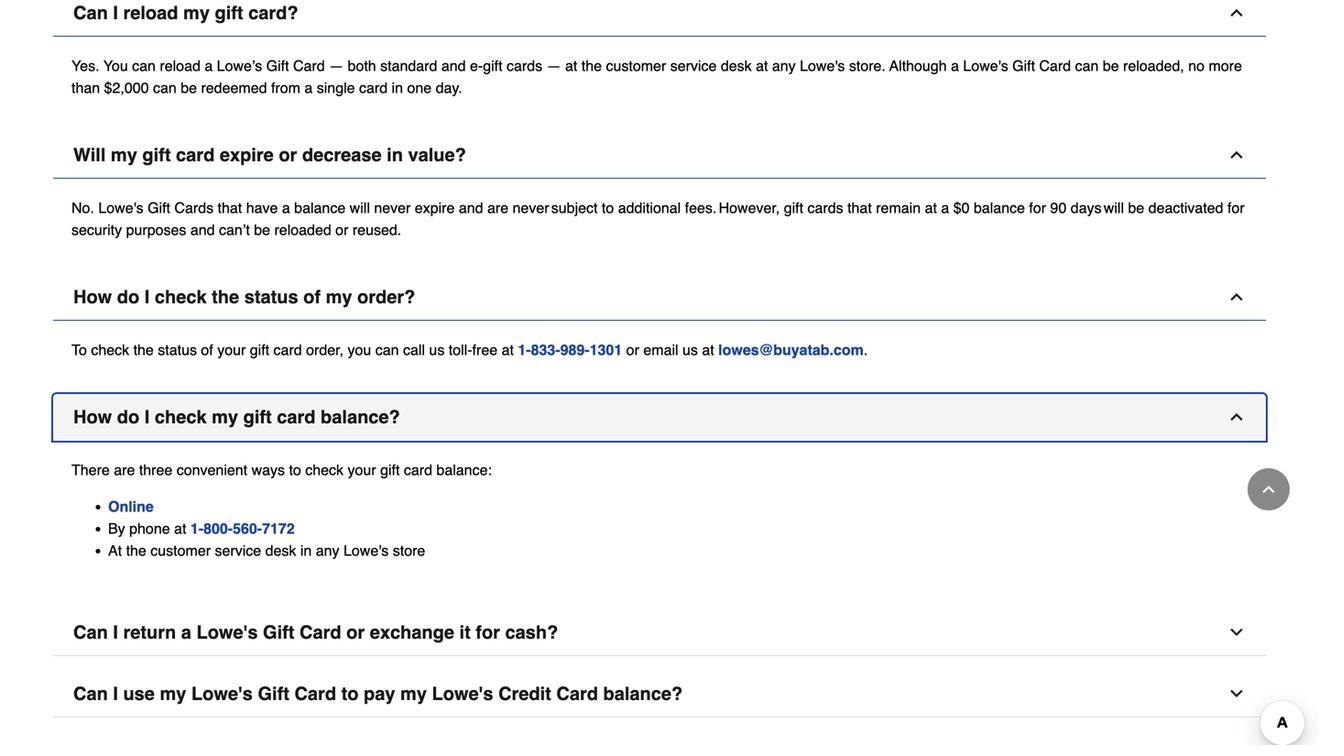 Task type: vqa. For each thing, say whether or not it's contained in the screenshot.
1st Glass Cell
no



Task type: locate. For each thing, give the bounding box(es) containing it.
my right use
[[160, 683, 186, 704]]

1 horizontal spatial that
[[848, 199, 872, 216]]

expire right never
[[415, 199, 455, 216]]

gift inside button
[[263, 622, 295, 643]]

1 vertical spatial are
[[114, 461, 135, 478]]

3 can from the top
[[73, 683, 108, 704]]

1 vertical spatial 1-
[[190, 520, 204, 537]]

reload inside yes. you can reload a lowe's gift card — both standard and e-gift cards — at the customer service desk at any lowe's store. although a lowe's gift card can be reloaded, no more than $2,000 can be redeemed from a single card in one day.
[[160, 57, 201, 74]]

989-
[[561, 341, 590, 358]]

chevron up image inside how do i check the status of my order? button
[[1228, 288, 1246, 306]]

0 horizontal spatial any
[[316, 542, 340, 559]]

call
[[403, 341, 425, 358]]

2 can from the top
[[73, 622, 108, 643]]

e-
[[470, 57, 483, 74]]

can up yes.
[[73, 2, 108, 23]]

.
[[864, 341, 868, 358]]

service down "1-800-560-7172" link
[[215, 542, 261, 559]]

from
[[271, 79, 301, 96]]

do up three
[[117, 406, 140, 427]]

to
[[602, 199, 614, 216], [289, 461, 301, 478], [341, 683, 359, 704]]

1 vertical spatial cards
[[808, 199, 844, 216]]

0 vertical spatial chevron up image
[[1228, 4, 1246, 22]]

lowes@buyatab.com
[[719, 341, 864, 358]]

reload up the you
[[123, 2, 178, 23]]

to inside button
[[341, 683, 359, 704]]

0 vertical spatial chevron up image
[[1228, 146, 1246, 164]]

chevron up image inside scroll to top element
[[1260, 480, 1279, 499]]

gift
[[215, 2, 243, 23], [483, 57, 503, 74], [142, 144, 171, 165], [784, 199, 804, 216], [250, 341, 270, 358], [243, 406, 272, 427], [380, 461, 400, 478]]

at inside online by phone at 1-800-560-7172 at the customer service desk in any lowe's store
[[174, 520, 186, 537]]

desk down 'can i reload my gift card?' button
[[721, 57, 752, 74]]

card left balance:
[[404, 461, 433, 478]]

0 horizontal spatial for
[[476, 622, 500, 643]]

i up three
[[145, 406, 150, 427]]

gift right fees. however,
[[784, 199, 804, 216]]

and
[[442, 57, 466, 74], [459, 199, 483, 216], [190, 221, 215, 238]]

gift inside "no. lowe's gift cards that have a balance will never expire and are never subject to additional fees. however, gift cards that remain at a $0 balance for 90 days will be deactivated for security purposes and can't be reloaded or reused."
[[784, 199, 804, 216]]

lowe's left store at the left of page
[[344, 542, 389, 559]]

lowe's right return
[[197, 622, 258, 643]]

any left store.
[[773, 57, 796, 74]]

or left reused.
[[336, 221, 349, 238]]

i for return
[[113, 622, 118, 643]]

customer inside online by phone at 1-800-560-7172 at the customer service desk in any lowe's store
[[151, 542, 211, 559]]

in
[[392, 79, 403, 96], [387, 144, 403, 165], [300, 542, 312, 559]]

1 horizontal spatial are
[[488, 199, 509, 216]]

desk
[[721, 57, 752, 74], [265, 542, 296, 559]]

0 vertical spatial and
[[442, 57, 466, 74]]

that
[[218, 199, 242, 216], [848, 199, 872, 216]]

chevron up image inside 'can i reload my gift card?' button
[[1228, 4, 1246, 22]]

desk inside yes. you can reload a lowe's gift card — both standard and e-gift cards — at the customer service desk at any lowe's store. although a lowe's gift card can be reloaded, no more than $2,000 can be redeemed from a single card in one day.
[[721, 57, 752, 74]]

the down 'can i reload my gift card?' button
[[582, 57, 602, 74]]

1 how from the top
[[73, 286, 112, 307]]

1 vertical spatial desk
[[265, 542, 296, 559]]

and for can i reload my gift card?
[[442, 57, 466, 74]]

$0
[[954, 199, 970, 216]]

of inside button
[[304, 286, 321, 307]]

service inside yes. you can reload a lowe's gift card — both standard and e-gift cards — at the customer service desk at any lowe's store. although a lowe's gift card can be reloaded, no more than $2,000 can be redeemed from a single card in one day.
[[671, 57, 717, 74]]

1 vertical spatial and
[[459, 199, 483, 216]]

will my gift card expire or decrease in value? button
[[53, 132, 1267, 179]]

how up to at the left
[[73, 286, 112, 307]]

1 vertical spatial do
[[117, 406, 140, 427]]

the down can't
[[212, 286, 239, 307]]

1 horizontal spatial status
[[244, 286, 298, 307]]

status inside button
[[244, 286, 298, 307]]

1 horizontal spatial service
[[671, 57, 717, 74]]

are left never subject
[[488, 199, 509, 216]]

lowe's down it
[[432, 683, 494, 704]]

my right will
[[111, 144, 137, 165]]

check down purposes
[[155, 286, 207, 307]]

balance?
[[321, 406, 400, 427], [604, 683, 683, 704]]

one
[[407, 79, 432, 96]]

1 horizontal spatial us
[[683, 341, 698, 358]]

2 vertical spatial to
[[341, 683, 359, 704]]

a right although
[[951, 57, 960, 74]]

gift right standard
[[483, 57, 503, 74]]

check up three
[[155, 406, 207, 427]]

0 horizontal spatial that
[[218, 199, 242, 216]]

card
[[359, 79, 388, 96], [176, 144, 215, 165], [274, 341, 302, 358], [277, 406, 316, 427], [404, 461, 433, 478]]

can i return a lowe's gift card or exchange it for cash?
[[73, 622, 558, 643]]

0 vertical spatial are
[[488, 199, 509, 216]]

1 horizontal spatial customer
[[606, 57, 667, 74]]

gift left balance:
[[380, 461, 400, 478]]

card inside will my gift card expire or decrease in value? button
[[176, 144, 215, 165]]

1 horizontal spatial cards
[[808, 199, 844, 216]]

your
[[217, 341, 246, 358], [348, 461, 376, 478]]

to check the status of your gift card order, you can call us toll-free at 1-833-989-1301 or email us at lowes@buyatab.com .
[[71, 341, 868, 358]]

0 horizontal spatial to
[[289, 461, 301, 478]]

1 vertical spatial service
[[215, 542, 261, 559]]

free
[[473, 341, 498, 358]]

0 horizontal spatial customer
[[151, 542, 211, 559]]

can up $2,000
[[132, 57, 156, 74]]

be left 'redeemed'
[[181, 79, 197, 96]]

deactivated
[[1149, 199, 1224, 216]]

gift
[[266, 57, 289, 74], [1013, 57, 1036, 74], [148, 199, 170, 216], [263, 622, 295, 643], [258, 683, 290, 704]]

2 vertical spatial and
[[190, 221, 215, 238]]

lowe's right use
[[191, 683, 253, 704]]

how up there
[[73, 406, 112, 427]]

1 horizontal spatial of
[[304, 286, 321, 307]]

for right it
[[476, 622, 500, 643]]

cards left remain
[[808, 199, 844, 216]]

2 how from the top
[[73, 406, 112, 427]]

gift up ways
[[243, 406, 272, 427]]

store
[[393, 542, 426, 559]]

0 horizontal spatial expire
[[220, 144, 274, 165]]

chevron up image for will my gift card expire or decrease in value?
[[1228, 146, 1246, 164]]

or left decrease
[[279, 144, 297, 165]]

in left value?
[[387, 144, 403, 165]]

1-
[[518, 341, 531, 358], [190, 520, 204, 537]]

1 vertical spatial customer
[[151, 542, 211, 559]]

chevron up image inside will my gift card expire or decrease in value? button
[[1228, 146, 1246, 164]]

0 vertical spatial customer
[[606, 57, 667, 74]]

the
[[582, 57, 602, 74], [212, 286, 239, 307], [133, 341, 154, 358], [126, 542, 146, 559]]

0 horizontal spatial 1-
[[190, 520, 204, 537]]

2 vertical spatial can
[[73, 683, 108, 704]]

0 vertical spatial status
[[244, 286, 298, 307]]

of down how do i check the status of my order?
[[201, 341, 213, 358]]

single
[[317, 79, 355, 96]]

balance right $0
[[974, 199, 1026, 216]]

any left store at the left of page
[[316, 542, 340, 559]]

— right e-
[[547, 57, 561, 74]]

2 do from the top
[[117, 406, 140, 427]]

800-
[[204, 520, 233, 537]]

a right from
[[305, 79, 313, 96]]

in left one on the left top
[[392, 79, 403, 96]]

1- right free
[[518, 341, 531, 358]]

card
[[293, 57, 325, 74], [1040, 57, 1072, 74], [300, 622, 341, 643], [295, 683, 336, 704], [557, 683, 598, 704]]

2 vertical spatial in
[[300, 542, 312, 559]]

card inside yes. you can reload a lowe's gift card — both standard and e-gift cards — at the customer service desk at any lowe's store. although a lowe's gift card can be reloaded, no more than $2,000 can be redeemed from a single card in one day.
[[359, 79, 388, 96]]

and inside yes. you can reload a lowe's gift card — both standard and e-gift cards — at the customer service desk at any lowe's store. although a lowe's gift card can be reloaded, no more than $2,000 can be redeemed from a single card in one day.
[[442, 57, 466, 74]]

at
[[565, 57, 578, 74], [756, 57, 768, 74], [925, 199, 937, 216], [502, 341, 514, 358], [702, 341, 715, 358], [174, 520, 186, 537]]

0 vertical spatial do
[[117, 286, 140, 307]]

0 vertical spatial of
[[304, 286, 321, 307]]

0 vertical spatial reload
[[123, 2, 178, 23]]

customer inside yes. you can reload a lowe's gift card — both standard and e-gift cards — at the customer service desk at any lowe's store. although a lowe's gift card can be reloaded, no more than $2,000 can be redeemed from a single card in one day.
[[606, 57, 667, 74]]

1 vertical spatial reload
[[160, 57, 201, 74]]

2 vertical spatial chevron up image
[[1260, 480, 1279, 499]]

1 chevron up image from the top
[[1228, 146, 1246, 164]]

check right ways
[[305, 461, 344, 478]]

chevron up image for can i reload my gift card?
[[1228, 4, 1246, 22]]

0 vertical spatial cards
[[507, 57, 543, 74]]

1 horizontal spatial your
[[348, 461, 376, 478]]

will
[[350, 199, 370, 216]]

how do i check the status of my order?
[[73, 286, 416, 307]]

do for how do i check my gift card balance?
[[117, 406, 140, 427]]

and for will my gift card expire or decrease in value?
[[459, 199, 483, 216]]

— up single at the top of page
[[329, 57, 344, 74]]

how do i check the status of my order? button
[[53, 274, 1267, 321]]

1 vertical spatial chevron up image
[[1228, 408, 1246, 426]]

i left use
[[113, 683, 118, 704]]

desk down 7172
[[265, 542, 296, 559]]

0 horizontal spatial us
[[429, 341, 445, 358]]

0 vertical spatial can
[[73, 2, 108, 23]]

expire
[[220, 144, 274, 165], [415, 199, 455, 216]]

my
[[183, 2, 210, 23], [111, 144, 137, 165], [326, 286, 352, 307], [212, 406, 238, 427], [160, 683, 186, 704], [401, 683, 427, 704]]

that up can't
[[218, 199, 242, 216]]

0 horizontal spatial of
[[201, 341, 213, 358]]

can inside button
[[73, 683, 108, 704]]

1 horizontal spatial balance?
[[604, 683, 683, 704]]

in inside online by phone at 1-800-560-7172 at the customer service desk in any lowe's store
[[300, 542, 312, 559]]

check right to at the left
[[91, 341, 129, 358]]

at inside "no. lowe's gift cards that have a balance will never expire and are never subject to additional fees. however, gift cards that remain at a $0 balance for 90 days will be deactivated for security purposes and can't be reloaded or reused."
[[925, 199, 937, 216]]

i for reload
[[113, 2, 118, 23]]

can left reloaded, on the top
[[1076, 57, 1099, 74]]

0 horizontal spatial balance
[[294, 199, 346, 216]]

gift inside "no. lowe's gift cards that have a balance will never expire and are never subject to additional fees. however, gift cards that remain at a $0 balance for 90 days will be deactivated for security purposes and can't be reloaded or reused."
[[148, 199, 170, 216]]

and up day.
[[442, 57, 466, 74]]

1 vertical spatial how
[[73, 406, 112, 427]]

1 horizontal spatial expire
[[415, 199, 455, 216]]

service down 'can i reload my gift card?' button
[[671, 57, 717, 74]]

1 balance from the left
[[294, 199, 346, 216]]

check inside how do i check my gift card balance? button
[[155, 406, 207, 427]]

email
[[644, 341, 679, 358]]

how for how do i check my gift card balance?
[[73, 406, 112, 427]]

that left remain
[[848, 199, 872, 216]]

any
[[773, 57, 796, 74], [316, 542, 340, 559]]

0 vertical spatial desk
[[721, 57, 752, 74]]

1 horizontal spatial balance
[[974, 199, 1026, 216]]

1 horizontal spatial for
[[1030, 199, 1047, 216]]

my left the order?
[[326, 286, 352, 307]]

card inside button
[[300, 622, 341, 643]]

for left 90
[[1030, 199, 1047, 216]]

0 vertical spatial any
[[773, 57, 796, 74]]

0 vertical spatial service
[[671, 57, 717, 74]]

2 chevron up image from the top
[[1228, 408, 1246, 426]]

how
[[73, 286, 112, 307], [73, 406, 112, 427]]

us right email
[[683, 341, 698, 358]]

can i reload my gift card? button
[[53, 0, 1267, 36]]

lowe's inside online by phone at 1-800-560-7172 at the customer service desk in any lowe's store
[[344, 542, 389, 559]]

for right deactivated
[[1228, 199, 1245, 216]]

to right ways
[[289, 461, 301, 478]]

card inside how do i check my gift card balance? button
[[277, 406, 316, 427]]

the inside button
[[212, 286, 239, 307]]

0 horizontal spatial balance?
[[321, 406, 400, 427]]

my inside how do i check my gift card balance? button
[[212, 406, 238, 427]]

lowe's up security
[[98, 199, 144, 216]]

customer down phone
[[151, 542, 211, 559]]

1 vertical spatial status
[[158, 341, 197, 358]]

customer
[[606, 57, 667, 74], [151, 542, 211, 559]]

0 vertical spatial to
[[602, 199, 614, 216]]

1 horizontal spatial to
[[341, 683, 359, 704]]

us
[[429, 341, 445, 358], [683, 341, 698, 358]]

1 horizontal spatial any
[[773, 57, 796, 74]]

the right to at the left
[[133, 341, 154, 358]]

balance? down can i return a lowe's gift card or exchange it for cash? button
[[604, 683, 683, 704]]

in inside button
[[387, 144, 403, 165]]

card down 'both'
[[359, 79, 388, 96]]

redeemed
[[201, 79, 267, 96]]

2 horizontal spatial for
[[1228, 199, 1245, 216]]

1- right phone
[[190, 520, 204, 537]]

1 can from the top
[[73, 2, 108, 23]]

yes.
[[71, 57, 99, 74]]

us right call
[[429, 341, 445, 358]]

status down reloaded
[[244, 286, 298, 307]]

cards
[[507, 57, 543, 74], [808, 199, 844, 216]]

chevron up image inside how do i check my gift card balance? button
[[1228, 408, 1246, 426]]

lowe's left store.
[[800, 57, 845, 74]]

are
[[488, 199, 509, 216], [114, 461, 135, 478]]

lowe's inside "no. lowe's gift cards that have a balance will never expire and are never subject to additional fees. however, gift cards that remain at a $0 balance for 90 days will be deactivated for security purposes and can't be reloaded or reused."
[[98, 199, 144, 216]]

service
[[671, 57, 717, 74], [215, 542, 261, 559]]

1 do from the top
[[117, 286, 140, 307]]

the right at
[[126, 542, 146, 559]]

the inside online by phone at 1-800-560-7172 at the customer service desk in any lowe's store
[[126, 542, 146, 559]]

can i use my lowe's gift card to pay my lowe's credit card balance?
[[73, 683, 683, 704]]

my left card?
[[183, 2, 210, 23]]

for inside button
[[476, 622, 500, 643]]

0 horizontal spatial status
[[158, 341, 197, 358]]

of
[[304, 286, 321, 307], [201, 341, 213, 358]]

card up there are three convenient ways to check your gift card balance: in the left bottom of the page
[[277, 406, 316, 427]]

reload down can i reload my gift card?
[[160, 57, 201, 74]]

and down value?
[[459, 199, 483, 216]]

0 vertical spatial in
[[392, 79, 403, 96]]

0 vertical spatial balance?
[[321, 406, 400, 427]]

1 horizontal spatial 1-
[[518, 341, 531, 358]]

are left three
[[114, 461, 135, 478]]

0 vertical spatial expire
[[220, 144, 274, 165]]

to left pay
[[341, 683, 359, 704]]

chevron up image
[[1228, 146, 1246, 164], [1228, 408, 1246, 426]]

2 that from the left
[[848, 199, 872, 216]]

online link
[[108, 498, 154, 515]]

i left return
[[113, 622, 118, 643]]

can
[[132, 57, 156, 74], [1076, 57, 1099, 74], [153, 79, 177, 96], [376, 341, 399, 358]]

0 horizontal spatial your
[[217, 341, 246, 358]]

at
[[108, 542, 122, 559]]

cards right e-
[[507, 57, 543, 74]]

balance? down "you"
[[321, 406, 400, 427]]

do down purposes
[[117, 286, 140, 307]]

1 horizontal spatial —
[[547, 57, 561, 74]]

a
[[205, 57, 213, 74], [951, 57, 960, 74], [305, 79, 313, 96], [282, 199, 290, 216], [942, 199, 950, 216], [181, 622, 191, 643]]

can i reload my gift card?
[[73, 2, 298, 23]]

balance up reloaded
[[294, 199, 346, 216]]

for
[[1030, 199, 1047, 216], [1228, 199, 1245, 216], [476, 622, 500, 643]]

1 — from the left
[[329, 57, 344, 74]]

1 vertical spatial can
[[73, 622, 108, 643]]

chevron down image
[[1228, 684, 1246, 703]]

can left return
[[73, 622, 108, 643]]

1 vertical spatial balance?
[[604, 683, 683, 704]]

days will
[[1071, 199, 1125, 216]]

chevron up image for how do i check the status of my order?
[[1228, 288, 1246, 306]]

i inside button
[[113, 683, 118, 704]]

purposes
[[126, 221, 186, 238]]

1 horizontal spatial desk
[[721, 57, 752, 74]]

2 horizontal spatial to
[[602, 199, 614, 216]]

1 vertical spatial expire
[[415, 199, 455, 216]]

be left reloaded, on the top
[[1103, 57, 1120, 74]]

0 horizontal spatial cards
[[507, 57, 543, 74]]

1 vertical spatial any
[[316, 542, 340, 559]]

chevron up image
[[1228, 4, 1246, 22], [1228, 288, 1246, 306], [1260, 480, 1279, 499]]

in up can i return a lowe's gift card or exchange it for cash? at the bottom
[[300, 542, 312, 559]]

remain
[[876, 199, 921, 216]]

customer down 'can i reload my gift card?' button
[[606, 57, 667, 74]]

expire up have
[[220, 144, 274, 165]]

lowe's inside can i return a lowe's gift card or exchange it for cash? button
[[197, 622, 258, 643]]

0 horizontal spatial service
[[215, 542, 261, 559]]

yes. you can reload a lowe's gift card — both standard and e-gift cards — at the customer service desk at any lowe's store. although a lowe's gift card can be reloaded, no more than $2,000 can be redeemed from a single card in one day.
[[71, 57, 1243, 96]]

gift left card?
[[215, 2, 243, 23]]

reload inside button
[[123, 2, 178, 23]]

my inside how do i check the status of my order? button
[[326, 286, 352, 307]]

0 horizontal spatial —
[[329, 57, 344, 74]]

i up the you
[[113, 2, 118, 23]]

be right days will
[[1129, 199, 1145, 216]]

1 vertical spatial chevron up image
[[1228, 288, 1246, 306]]

1 vertical spatial in
[[387, 144, 403, 165]]

0 vertical spatial how
[[73, 286, 112, 307]]

balance
[[294, 199, 346, 216], [974, 199, 1026, 216]]

my up convenient
[[212, 406, 238, 427]]

i
[[113, 2, 118, 23], [145, 286, 150, 307], [145, 406, 150, 427], [113, 622, 118, 643], [113, 683, 118, 704]]

and down cards
[[190, 221, 215, 238]]

status
[[244, 286, 298, 307], [158, 341, 197, 358]]

a right return
[[181, 622, 191, 643]]

0 horizontal spatial desk
[[265, 542, 296, 559]]



Task type: describe. For each thing, give the bounding box(es) containing it.
credit
[[499, 683, 552, 704]]

my right pay
[[401, 683, 427, 704]]

you
[[348, 341, 371, 358]]

ways
[[252, 461, 285, 478]]

1 vertical spatial of
[[201, 341, 213, 358]]

can right $2,000
[[153, 79, 177, 96]]

chevron up image for how do i check my gift card balance?
[[1228, 408, 1246, 426]]

three
[[139, 461, 173, 478]]

online
[[108, 498, 154, 515]]

security
[[71, 221, 122, 238]]

than
[[71, 79, 100, 96]]

can't
[[219, 221, 250, 238]]

reloaded,
[[1124, 57, 1185, 74]]

my inside will my gift card expire or decrease in value? button
[[111, 144, 137, 165]]

i for use
[[113, 683, 118, 704]]

although
[[890, 57, 947, 74]]

can left call
[[376, 341, 399, 358]]

both
[[348, 57, 376, 74]]

cash?
[[505, 622, 558, 643]]

i down purposes
[[145, 286, 150, 307]]

by
[[108, 520, 125, 537]]

833-
[[531, 341, 561, 358]]

any inside online by phone at 1-800-560-7172 at the customer service desk in any lowe's store
[[316, 542, 340, 559]]

never subject
[[513, 199, 598, 216]]

be down have
[[254, 221, 270, 238]]

desk inside online by phone at 1-800-560-7172 at the customer service desk in any lowe's store
[[265, 542, 296, 559]]

gift down how do i check the status of my order?
[[250, 341, 270, 358]]

lowes@buyatab.com link
[[719, 341, 864, 358]]

are inside "no. lowe's gift cards that have a balance will never expire and are never subject to additional fees. however, gift cards that remain at a $0 balance for 90 days will be deactivated for security purposes and can't be reloaded or reused."
[[488, 199, 509, 216]]

90
[[1051, 199, 1067, 216]]

fees. however,
[[685, 199, 780, 216]]

scroll to top element
[[1248, 468, 1290, 510]]

there are three convenient ways to check your gift card balance:
[[71, 461, 496, 478]]

gift inside button
[[258, 683, 290, 704]]

to
[[71, 341, 87, 358]]

the inside yes. you can reload a lowe's gift card — both standard and e-gift cards — at the customer service desk at any lowe's store. although a lowe's gift card can be reloaded, no more than $2,000 can be redeemed from a single card in one day.
[[582, 57, 602, 74]]

toll-
[[449, 341, 473, 358]]

can i return a lowe's gift card or exchange it for cash? button
[[53, 609, 1267, 656]]

can for can i return a lowe's gift card or exchange it for cash?
[[73, 622, 108, 643]]

in inside yes. you can reload a lowe's gift card — both standard and e-gift cards — at the customer service desk at any lowe's store. although a lowe's gift card can be reloaded, no more than $2,000 can be redeemed from a single card in one day.
[[392, 79, 403, 96]]

balance? inside button
[[604, 683, 683, 704]]

card left order,
[[274, 341, 302, 358]]

lowe's right although
[[964, 57, 1009, 74]]

1-833-989-1301 link
[[518, 341, 623, 358]]

2 us from the left
[[683, 341, 698, 358]]

cards inside "no. lowe's gift cards that have a balance will never expire and are never subject to additional fees. however, gift cards that remain at a $0 balance for 90 days will be deactivated for security purposes and can't be reloaded or reused."
[[808, 199, 844, 216]]

use
[[123, 683, 155, 704]]

how do i check my gift card balance? button
[[53, 394, 1267, 441]]

no. lowe's gift cards that have a balance will never expire and are never subject to additional fees. however, gift cards that remain at a $0 balance for 90 days will be deactivated for security purposes and can't be reloaded or reused.
[[71, 199, 1245, 238]]

no.
[[71, 199, 94, 216]]

balance:
[[437, 461, 492, 478]]

value?
[[408, 144, 466, 165]]

store.
[[849, 57, 886, 74]]

return
[[123, 622, 176, 643]]

how do i check my gift card balance?
[[73, 406, 400, 427]]

service inside online by phone at 1-800-560-7172 at the customer service desk in any lowe's store
[[215, 542, 261, 559]]

phone
[[129, 520, 170, 537]]

balance? inside button
[[321, 406, 400, 427]]

no
[[1189, 57, 1205, 74]]

reloaded
[[274, 221, 332, 238]]

cards inside yes. you can reload a lowe's gift card — both standard and e-gift cards — at the customer service desk at any lowe's store. although a lowe's gift card can be reloaded, no more than $2,000 can be redeemed from a single card in one day.
[[507, 57, 543, 74]]

pay
[[364, 683, 395, 704]]

560-
[[233, 520, 262, 537]]

a right have
[[282, 199, 290, 216]]

1 vertical spatial to
[[289, 461, 301, 478]]

order?
[[357, 286, 416, 307]]

1- inside online by phone at 1-800-560-7172 at the customer service desk in any lowe's store
[[190, 520, 204, 537]]

can for can i use my lowe's gift card to pay my lowe's credit card balance?
[[73, 683, 108, 704]]

day.
[[436, 79, 463, 96]]

7172
[[262, 520, 295, 537]]

convenient
[[177, 461, 248, 478]]

do for how do i check the status of my order?
[[117, 286, 140, 307]]

2 balance from the left
[[974, 199, 1026, 216]]

will
[[73, 144, 106, 165]]

cards
[[175, 199, 214, 216]]

expire inside will my gift card expire or decrease in value? button
[[220, 144, 274, 165]]

how for how do i check the status of my order?
[[73, 286, 112, 307]]

additional
[[618, 199, 681, 216]]

0 vertical spatial your
[[217, 341, 246, 358]]

a left $0
[[942, 199, 950, 216]]

or left "exchange"
[[347, 622, 365, 643]]

have
[[246, 199, 278, 216]]

0 vertical spatial 1-
[[518, 341, 531, 358]]

check inside how do i check the status of my order? button
[[155, 286, 207, 307]]

card?
[[249, 2, 298, 23]]

1301
[[590, 341, 623, 358]]

online by phone at 1-800-560-7172 at the customer service desk in any lowe's store
[[108, 498, 426, 559]]

reused.
[[353, 221, 402, 238]]

it
[[460, 622, 471, 643]]

1 that from the left
[[218, 199, 242, 216]]

decrease
[[302, 144, 382, 165]]

exchange
[[370, 622, 455, 643]]

can for can i reload my gift card?
[[73, 2, 108, 23]]

never
[[374, 199, 411, 216]]

chevron down image
[[1228, 623, 1246, 641]]

1 vertical spatial your
[[348, 461, 376, 478]]

to inside "no. lowe's gift cards that have a balance will never expire and are never subject to additional fees. however, gift cards that remain at a $0 balance for 90 days will be deactivated for security purposes and can't be reloaded or reused."
[[602, 199, 614, 216]]

a left lowe's at left top
[[205, 57, 213, 74]]

1 us from the left
[[429, 341, 445, 358]]

you
[[103, 57, 128, 74]]

can i use my lowe's gift card to pay my lowe's credit card balance? button
[[53, 671, 1267, 717]]

1-800-560-7172 link
[[190, 520, 295, 537]]

more
[[1209, 57, 1243, 74]]

or right 1301
[[627, 341, 640, 358]]

or inside "no. lowe's gift cards that have a balance will never expire and are never subject to additional fees. however, gift cards that remain at a $0 balance for 90 days will be deactivated for security purposes and can't be reloaded or reused."
[[336, 221, 349, 238]]

0 horizontal spatial are
[[114, 461, 135, 478]]

my inside 'can i reload my gift card?' button
[[183, 2, 210, 23]]

expire inside "no. lowe's gift cards that have a balance will never expire and are never subject to additional fees. however, gift cards that remain at a $0 balance for 90 days will be deactivated for security purposes and can't be reloaded or reused."
[[415, 199, 455, 216]]

order,
[[306, 341, 344, 358]]

lowe's
[[217, 57, 262, 74]]

there
[[71, 461, 110, 478]]

will my gift card expire or decrease in value?
[[73, 144, 466, 165]]

a inside button
[[181, 622, 191, 643]]

$2,000
[[104, 79, 149, 96]]

gift inside yes. you can reload a lowe's gift card — both standard and e-gift cards — at the customer service desk at any lowe's store. although a lowe's gift card can be reloaded, no more than $2,000 can be redeemed from a single card in one day.
[[483, 57, 503, 74]]

any inside yes. you can reload a lowe's gift card — both standard and e-gift cards — at the customer service desk at any lowe's store. although a lowe's gift card can be reloaded, no more than $2,000 can be redeemed from a single card in one day.
[[773, 57, 796, 74]]

gift right will
[[142, 144, 171, 165]]

standard
[[380, 57, 438, 74]]

2 — from the left
[[547, 57, 561, 74]]



